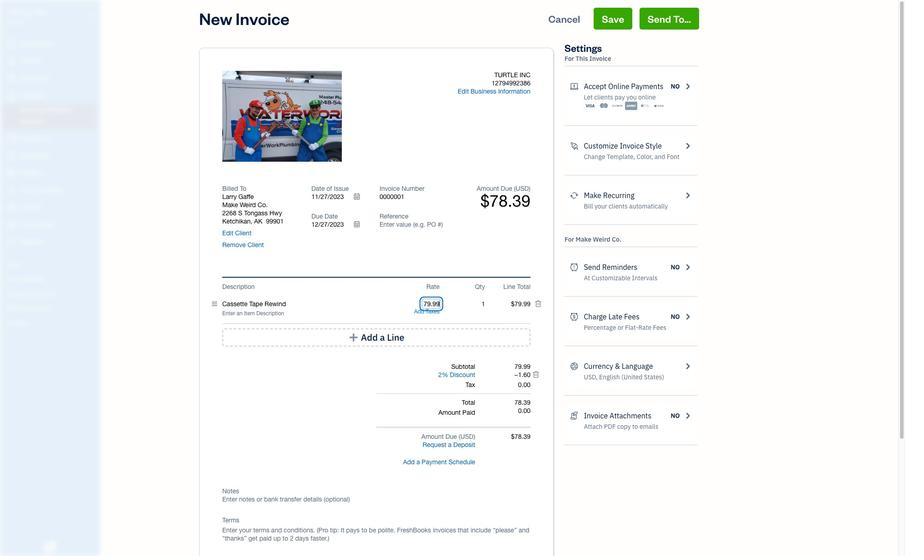 Task type: locate. For each thing, give the bounding box(es) containing it.
total up 'line total (usd)' text field
[[517, 283, 531, 291]]

4 chevronright image from the top
[[684, 312, 692, 323]]

turtle inside turtle inc owner
[[7, 8, 33, 17]]

0 vertical spatial usd
[[516, 185, 529, 192]]

1 vertical spatial usd
[[461, 434, 474, 441]]

0 vertical spatial send
[[648, 12, 672, 25]]

co. up reminders
[[612, 236, 622, 244]]

0 horizontal spatial turtle
[[7, 8, 33, 17]]

at customizable intervals
[[584, 274, 658, 282]]

0 horizontal spatial rate
[[427, 283, 440, 291]]

line right plus image
[[387, 332, 405, 343]]

send inside button
[[648, 12, 672, 25]]

2 vertical spatial a
[[417, 459, 420, 466]]

a left the deposit in the bottom of the page
[[448, 442, 452, 449]]

12/27/2023 button
[[312, 221, 366, 229]]

1 vertical spatial send
[[584, 263, 601, 272]]

client up remove client button
[[235, 230, 252, 237]]

$78.39
[[481, 192, 531, 211], [511, 434, 531, 441]]

0.00 down the 78.39
[[518, 408, 531, 415]]

description
[[222, 283, 255, 291]]

2 vertical spatial make
[[576, 236, 592, 244]]

1 chevronright image from the top
[[684, 81, 692, 92]]

0 horizontal spatial usd
[[461, 434, 474, 441]]

1 horizontal spatial rate
[[639, 324, 652, 332]]

0 horizontal spatial send
[[584, 263, 601, 272]]

edit inside turtle inc 12794992386 edit business information
[[458, 88, 469, 95]]

turtle up the owner
[[7, 8, 33, 17]]

due inside amount due ( usd ) $78.39
[[501, 185, 513, 192]]

weird up the send reminders
[[593, 236, 611, 244]]

due inside amount due ( usd ) request a deposit
[[446, 434, 457, 441]]

0.00 down −1.60
[[518, 382, 531, 389]]

) for $78.39
[[529, 185, 531, 192]]

new
[[199, 8, 233, 29]]

3 chevronright image from the top
[[684, 262, 692, 273]]

0 horizontal spatial a
[[380, 332, 385, 343]]

1 vertical spatial date
[[325, 213, 338, 220]]

a inside dropdown button
[[417, 459, 420, 466]]

2 chevronright image from the top
[[684, 141, 692, 151]]

date left of
[[312, 185, 325, 192]]

turtle for turtle inc 12794992386 edit business information
[[495, 71, 518, 79]]

subtotal
[[452, 363, 476, 371]]

1 horizontal spatial turtle
[[495, 71, 518, 79]]

english
[[600, 373, 620, 382]]

1 vertical spatial 0.00
[[518, 408, 531, 415]]

ketchikan,
[[222, 218, 253, 225]]

Item Rate (USD) text field
[[423, 301, 440, 308]]

rate right or
[[639, 324, 652, 332]]

a right plus image
[[380, 332, 385, 343]]

change template, color, and font
[[584, 153, 680, 161]]

settings for this invoice
[[565, 41, 612, 63]]

co. inside billed to larry gaffe make weird co. 2268 s tongass hwy ketchikan, ak  99901 edit client remove client
[[258, 202, 268, 209]]

amount due ( usd ) $78.39
[[477, 185, 531, 211]]

chevronright image
[[684, 81, 692, 92], [684, 141, 692, 151], [684, 262, 692, 273], [684, 312, 692, 323], [684, 361, 692, 372], [684, 411, 692, 422]]

1 horizontal spatial weird
[[593, 236, 611, 244]]

( for $78.39
[[514, 185, 516, 192]]

inc for turtle inc owner
[[35, 8, 48, 17]]

expense image
[[6, 151, 17, 161]]

usd inside amount due ( usd ) request a deposit
[[461, 434, 474, 441]]

1 vertical spatial for
[[565, 236, 575, 244]]

0 vertical spatial due
[[501, 185, 513, 192]]

1 horizontal spatial a
[[417, 459, 420, 466]]

1 vertical spatial amount
[[439, 409, 461, 417]]

) inside amount due ( usd ) request a deposit
[[474, 434, 476, 441]]

1 vertical spatial fees
[[653, 324, 667, 332]]

0 vertical spatial line
[[504, 283, 516, 291]]

online
[[609, 82, 630, 91]]

turtle up 12794992386 at the top
[[495, 71, 518, 79]]

0 vertical spatial edit
[[458, 88, 469, 95]]

12794992386
[[492, 80, 531, 87]]

discover image
[[612, 101, 624, 111]]

copy
[[618, 423, 631, 431]]

) inside amount due ( usd ) $78.39
[[529, 185, 531, 192]]

0 horizontal spatial line
[[387, 332, 405, 343]]

edit left business
[[458, 88, 469, 95]]

0 vertical spatial inc
[[35, 8, 48, 17]]

weird down gaffe
[[240, 202, 256, 209]]

paintbrush image
[[570, 141, 579, 151]]

make
[[584, 191, 602, 200], [222, 202, 238, 209], [576, 236, 592, 244]]

chevronright image for charge late fees
[[684, 312, 692, 323]]

flat-
[[625, 324, 639, 332]]

6 chevronright image from the top
[[684, 411, 692, 422]]

1 horizontal spatial usd
[[516, 185, 529, 192]]

client right remove at top
[[248, 242, 264, 249]]

payment
[[422, 459, 447, 466]]

(united
[[622, 373, 643, 382]]

customize
[[584, 141, 618, 151]]

clients down accept
[[595, 93, 614, 101]]

invoice attachments
[[584, 412, 652, 421]]

attach
[[584, 423, 603, 431]]

inc inside turtle inc owner
[[35, 8, 48, 17]]

0 horizontal spatial edit
[[222, 230, 234, 237]]

customizable
[[592, 274, 631, 282]]

intervals
[[632, 274, 658, 282]]

usd inside amount due ( usd ) $78.39
[[516, 185, 529, 192]]

add for add a payment schedule
[[403, 459, 415, 466]]

2 horizontal spatial due
[[501, 185, 513, 192]]

add a payment schedule button
[[386, 459, 476, 467]]

2 no from the top
[[671, 263, 680, 272]]

1 vertical spatial line
[[387, 332, 405, 343]]

0 vertical spatial a
[[380, 332, 385, 343]]

0 horizontal spatial fees
[[625, 313, 640, 322]]

customize invoice style
[[584, 141, 662, 151]]

Enter an Invoice # text field
[[380, 193, 405, 201]]

dashboard image
[[6, 40, 17, 49]]

at
[[584, 274, 591, 282]]

1 vertical spatial a
[[448, 442, 452, 449]]

add left payment
[[403, 459, 415, 466]]

issue
[[334, 185, 349, 192]]

bank connections image
[[7, 305, 97, 312]]

subtotal 2 % discount tax
[[439, 363, 476, 389]]

amount for $78.39
[[477, 185, 499, 192]]

3 no from the top
[[671, 313, 680, 321]]

add a payment schedule
[[403, 459, 476, 466]]

1 vertical spatial edit
[[222, 230, 234, 237]]

4 no from the top
[[671, 412, 680, 420]]

american express image
[[626, 101, 638, 111]]

1 horizontal spatial send
[[648, 12, 672, 25]]

amount inside amount due ( usd ) $78.39
[[477, 185, 499, 192]]

0 vertical spatial )
[[529, 185, 531, 192]]

( inside amount due ( usd ) $78.39
[[514, 185, 516, 192]]

0 horizontal spatial inc
[[35, 8, 48, 17]]

line up 'line total (usd)' text field
[[504, 283, 516, 291]]

0 vertical spatial clients
[[595, 93, 614, 101]]

add
[[414, 309, 424, 315], [361, 332, 378, 343], [403, 459, 415, 466]]

0 vertical spatial 0.00
[[518, 382, 531, 389]]

make up latereminders icon
[[576, 236, 592, 244]]

a
[[380, 332, 385, 343], [448, 442, 452, 449], [417, 459, 420, 466]]

2 vertical spatial due
[[446, 434, 457, 441]]

0 horizontal spatial (
[[459, 434, 461, 441]]

percentage or flat-rate fees
[[584, 324, 667, 332]]

edit client button
[[222, 229, 252, 237]]

12/27/2023
[[312, 221, 344, 228]]

inc inside turtle inc 12794992386 edit business information
[[520, 71, 531, 79]]

1 vertical spatial inc
[[520, 71, 531, 79]]

total amount paid
[[439, 399, 476, 417]]

0 horizontal spatial due
[[312, 213, 323, 220]]

weird
[[240, 202, 256, 209], [593, 236, 611, 244]]

0 horizontal spatial co.
[[258, 202, 268, 209]]

latefees image
[[570, 312, 579, 323]]

edit
[[458, 88, 469, 95], [222, 230, 234, 237]]

1 vertical spatial due
[[312, 213, 323, 220]]

for up latereminders icon
[[565, 236, 575, 244]]

remove client button
[[222, 241, 264, 249]]

add right plus image
[[361, 332, 378, 343]]

fees
[[625, 313, 640, 322], [653, 324, 667, 332]]

for left this
[[565, 55, 575, 63]]

) up the deposit in the bottom of the page
[[474, 434, 476, 441]]

send up at
[[584, 263, 601, 272]]

items and services image
[[7, 290, 97, 297]]

1 for from the top
[[565, 55, 575, 63]]

clients down "recurring"
[[609, 202, 628, 211]]

1 horizontal spatial edit
[[458, 88, 469, 95]]

freshbooks image
[[43, 542, 57, 553]]

1 vertical spatial add
[[361, 332, 378, 343]]

request
[[423, 442, 447, 449]]

emails
[[640, 423, 659, 431]]

new invoice
[[199, 8, 290, 29]]

client
[[235, 230, 252, 237], [248, 242, 264, 249]]

1 vertical spatial total
[[462, 399, 476, 407]]

weird inside billed to larry gaffe make weird co. 2268 s tongass hwy ketchikan, ak  99901 edit client remove client
[[240, 202, 256, 209]]

add inside dropdown button
[[403, 459, 415, 466]]

1 vertical spatial client
[[248, 242, 264, 249]]

0 horizontal spatial weird
[[240, 202, 256, 209]]

line inside button
[[387, 332, 405, 343]]

0 vertical spatial add
[[414, 309, 424, 315]]

add left "taxes"
[[414, 309, 424, 315]]

change
[[584, 153, 606, 161]]

1 horizontal spatial inc
[[520, 71, 531, 79]]

1 horizontal spatial due
[[446, 434, 457, 441]]

add for add a line
[[361, 332, 378, 343]]

qty
[[475, 283, 485, 291]]

turtle
[[7, 8, 33, 17], [495, 71, 518, 79]]

1 horizontal spatial line
[[504, 283, 516, 291]]

usd, english (united states)
[[584, 373, 665, 382]]

date up 12/27/2023
[[325, 213, 338, 220]]

due inside "due date 12/27/2023"
[[312, 213, 323, 220]]

0 vertical spatial client
[[235, 230, 252, 237]]

2 vertical spatial add
[[403, 459, 415, 466]]

cancel
[[549, 12, 581, 25]]

0 vertical spatial turtle
[[7, 8, 33, 17]]

fees right flat-
[[653, 324, 667, 332]]

1 vertical spatial co.
[[612, 236, 622, 244]]

amount inside total amount paid
[[439, 409, 461, 417]]

number
[[402, 185, 425, 192]]

inc
[[35, 8, 48, 17], [520, 71, 531, 79]]

edit up remove at top
[[222, 230, 234, 237]]

gaffe
[[239, 193, 254, 201]]

co. up the tongass
[[258, 202, 268, 209]]

1 vertical spatial rate
[[639, 324, 652, 332]]

Enter an Item Description text field
[[222, 310, 394, 318]]

2 0.00 from the top
[[518, 408, 531, 415]]

charge
[[584, 313, 607, 322]]

make down larry
[[222, 202, 238, 209]]

1 vertical spatial (
[[459, 434, 461, 441]]

0 vertical spatial amount
[[477, 185, 499, 192]]

0 vertical spatial $78.39
[[481, 192, 531, 211]]

78.39
[[515, 399, 531, 407]]

a inside amount due ( usd ) request a deposit
[[448, 442, 452, 449]]

to...
[[674, 12, 691, 25]]

1 horizontal spatial co.
[[612, 236, 622, 244]]

1 no from the top
[[671, 82, 680, 91]]

0 vertical spatial co.
[[258, 202, 268, 209]]

amount inside amount due ( usd ) request a deposit
[[422, 434, 444, 441]]

0 vertical spatial fees
[[625, 313, 640, 322]]

1 horizontal spatial )
[[529, 185, 531, 192]]

total up paid
[[462, 399, 476, 407]]

delete
[[261, 112, 283, 121]]

to
[[633, 423, 638, 431]]

money image
[[6, 203, 17, 212]]

0 vertical spatial for
[[565, 55, 575, 63]]

usd,
[[584, 373, 598, 382]]

2 vertical spatial amount
[[422, 434, 444, 441]]

0 vertical spatial (
[[514, 185, 516, 192]]

for
[[565, 55, 575, 63], [565, 236, 575, 244]]

rate up item rate (usd) text field
[[427, 283, 440, 291]]

add inside button
[[361, 332, 378, 343]]

1 horizontal spatial (
[[514, 185, 516, 192]]

) left refresh image
[[529, 185, 531, 192]]

usd for request
[[461, 434, 474, 441]]

send to... button
[[640, 8, 700, 30]]

0 horizontal spatial total
[[462, 399, 476, 407]]

line
[[504, 283, 516, 291], [387, 332, 405, 343]]

save
[[602, 12, 625, 25]]

turtle inside turtle inc 12794992386 edit business information
[[495, 71, 518, 79]]

send for send to...
[[648, 12, 672, 25]]

1 horizontal spatial total
[[517, 283, 531, 291]]

bill
[[584, 202, 593, 211]]

1 0.00 from the top
[[518, 382, 531, 389]]

rate
[[427, 283, 440, 291], [639, 324, 652, 332]]

2 horizontal spatial a
[[448, 442, 452, 449]]

chart image
[[6, 221, 17, 230]]

send left to...
[[648, 12, 672, 25]]

0 vertical spatial total
[[517, 283, 531, 291]]

a inside button
[[380, 332, 385, 343]]

chevronright image for send reminders
[[684, 262, 692, 273]]

mastercard image
[[598, 101, 610, 111]]

of
[[327, 185, 332, 192]]

a left payment
[[417, 459, 420, 466]]

1 vertical spatial make
[[222, 202, 238, 209]]

main element
[[0, 0, 123, 557]]

1 vertical spatial weird
[[593, 236, 611, 244]]

trash image
[[533, 371, 540, 379]]

to
[[240, 185, 247, 192]]

due for $78.39
[[501, 185, 513, 192]]

usd
[[516, 185, 529, 192], [461, 434, 474, 441]]

chevronright image for invoice attachments
[[684, 411, 692, 422]]

0 vertical spatial weird
[[240, 202, 256, 209]]

make up bill
[[584, 191, 602, 200]]

fees up flat-
[[625, 313, 640, 322]]

1 vertical spatial turtle
[[495, 71, 518, 79]]

( inside amount due ( usd ) request a deposit
[[459, 434, 461, 441]]

send for send reminders
[[584, 263, 601, 272]]

0 horizontal spatial )
[[474, 434, 476, 441]]

invoice image
[[6, 91, 17, 101]]

billed to larry gaffe make weird co. 2268 s tongass hwy ketchikan, ak  99901 edit client remove client
[[222, 185, 284, 249]]

invoice inside settings for this invoice
[[590, 55, 612, 63]]

1 vertical spatial )
[[474, 434, 476, 441]]



Task type: describe. For each thing, give the bounding box(es) containing it.
add a line button
[[222, 329, 531, 347]]

Reference Number text field
[[380, 221, 444, 228]]

add taxes button
[[414, 309, 440, 315]]

for inside settings for this invoice
[[565, 55, 575, 63]]

1 vertical spatial clients
[[609, 202, 628, 211]]

information
[[499, 88, 531, 95]]

and
[[655, 153, 666, 161]]

client image
[[6, 57, 17, 66]]

0.00 inside 78.39 0.00
[[518, 408, 531, 415]]

turtle for turtle inc owner
[[7, 8, 33, 17]]

make recurring
[[584, 191, 635, 200]]

Item Quantity text field
[[472, 301, 485, 308]]

automatically
[[630, 202, 668, 211]]

let
[[584, 93, 593, 101]]

&
[[615, 362, 620, 371]]

remove
[[222, 242, 246, 249]]

you
[[627, 93, 637, 101]]

Terms text field
[[222, 527, 531, 543]]

edit inside billed to larry gaffe make weird co. 2268 s tongass hwy ketchikan, ak  99901 edit client remove client
[[222, 230, 234, 237]]

chevronright image for accept online payments
[[684, 81, 692, 92]]

billed
[[222, 185, 238, 192]]

settings
[[565, 41, 602, 54]]

save button
[[594, 8, 633, 30]]

discount
[[450, 372, 476, 379]]

5 chevronright image from the top
[[684, 361, 692, 372]]

no for charge late fees
[[671, 313, 680, 321]]

delete image
[[261, 112, 305, 121]]

let clients pay you online
[[584, 93, 656, 101]]

team members image
[[7, 276, 97, 283]]

date inside "due date 12/27/2023"
[[325, 213, 338, 220]]

make inside billed to larry gaffe make weird co. 2268 s tongass hwy ketchikan, ak  99901 edit client remove client
[[222, 202, 238, 209]]

%
[[442, 372, 449, 379]]

plus image
[[349, 333, 359, 343]]

style
[[646, 141, 662, 151]]

line total
[[504, 283, 531, 291]]

cancel button
[[541, 8, 589, 30]]

−1.60
[[515, 372, 531, 379]]

add taxes
[[414, 309, 440, 315]]

send to...
[[648, 12, 691, 25]]

accept online payments
[[584, 82, 664, 91]]

visa image
[[584, 101, 597, 111]]

taxes
[[426, 309, 440, 315]]

no for accept online payments
[[671, 82, 680, 91]]

onlinesales image
[[570, 81, 579, 92]]

edit business information button
[[458, 87, 531, 96]]

currency
[[584, 362, 614, 371]]

currency & language
[[584, 362, 653, 371]]

2 for from the top
[[565, 236, 575, 244]]

tax
[[466, 382, 476, 389]]

color,
[[637, 153, 653, 161]]

1 vertical spatial $78.39
[[511, 434, 531, 441]]

apps image
[[7, 261, 97, 268]]

project image
[[6, 169, 17, 178]]

no for invoice attachments
[[671, 412, 680, 420]]

add for add taxes
[[414, 309, 424, 315]]

settings image
[[7, 319, 97, 327]]

2268
[[222, 210, 237, 217]]

( for request
[[459, 434, 461, 441]]

larry
[[222, 193, 237, 201]]

payments
[[632, 82, 664, 91]]

refresh image
[[570, 190, 579, 201]]

your
[[595, 202, 608, 211]]

Notes text field
[[222, 496, 531, 504]]

invoice number
[[380, 185, 425, 192]]

a for payment
[[417, 459, 420, 466]]

for make weird co.
[[565, 236, 622, 244]]

amount for request
[[422, 434, 444, 441]]

paid
[[463, 409, 476, 417]]

1 horizontal spatial fees
[[653, 324, 667, 332]]

payment image
[[6, 134, 17, 143]]

due for request
[[446, 434, 457, 441]]

attachments
[[610, 412, 652, 421]]

tongass
[[244, 210, 268, 217]]

Enter an Item Name text field
[[222, 300, 394, 308]]

$78.39 inside amount due ( usd ) $78.39
[[481, 192, 531, 211]]

pdf
[[604, 423, 616, 431]]

total inside total amount paid
[[462, 399, 476, 407]]

owner
[[7, 18, 24, 25]]

or
[[618, 324, 624, 332]]

0 vertical spatial date
[[312, 185, 325, 192]]

currencyandlanguage image
[[570, 361, 579, 372]]

late
[[609, 313, 623, 322]]

Issue date in MM/DD/YYYY format text field
[[312, 193, 366, 201]]

invoices image
[[570, 411, 579, 422]]

schedule
[[449, 459, 476, 466]]

78.39 0.00
[[515, 399, 531, 415]]

bars image
[[212, 300, 217, 308]]

no for send reminders
[[671, 263, 680, 272]]

notes
[[222, 488, 239, 495]]

send reminders
[[584, 263, 638, 272]]

usd for $78.39
[[516, 185, 529, 192]]

turtle inc owner
[[7, 8, 48, 25]]

a for line
[[380, 332, 385, 343]]

this
[[576, 55, 588, 63]]

attach pdf copy to emails
[[584, 423, 659, 431]]

estimate image
[[6, 74, 17, 83]]

79.99
[[515, 363, 531, 371]]

business
[[471, 88, 497, 95]]

delete line item image
[[535, 300, 542, 308]]

deposit
[[454, 442, 476, 449]]

request a deposit button
[[423, 441, 476, 449]]

hwy
[[270, 210, 282, 217]]

0 vertical spatial make
[[584, 191, 602, 200]]

chevronright image
[[684, 190, 692, 201]]

0 vertical spatial rate
[[427, 283, 440, 291]]

Line Total (USD) text field
[[511, 301, 531, 308]]

reminders
[[603, 263, 638, 272]]

accept
[[584, 82, 607, 91]]

recurring
[[603, 191, 635, 200]]

2
[[439, 372, 442, 379]]

) for request
[[474, 434, 476, 441]]

bank image
[[653, 101, 665, 111]]

template,
[[607, 153, 636, 161]]

apple pay image
[[639, 101, 652, 111]]

font
[[667, 153, 680, 161]]

inc for turtle inc 12794992386 edit business information
[[520, 71, 531, 79]]

latereminders image
[[570, 262, 579, 273]]

add a line
[[361, 332, 405, 343]]

image
[[284, 112, 305, 121]]

timer image
[[6, 186, 17, 195]]

amount due ( usd ) request a deposit
[[422, 434, 476, 449]]

due date 12/27/2023
[[312, 213, 344, 228]]

report image
[[6, 238, 17, 247]]

99901
[[266, 218, 284, 225]]



Task type: vqa. For each thing, say whether or not it's contained in the screenshot.
Picture
no



